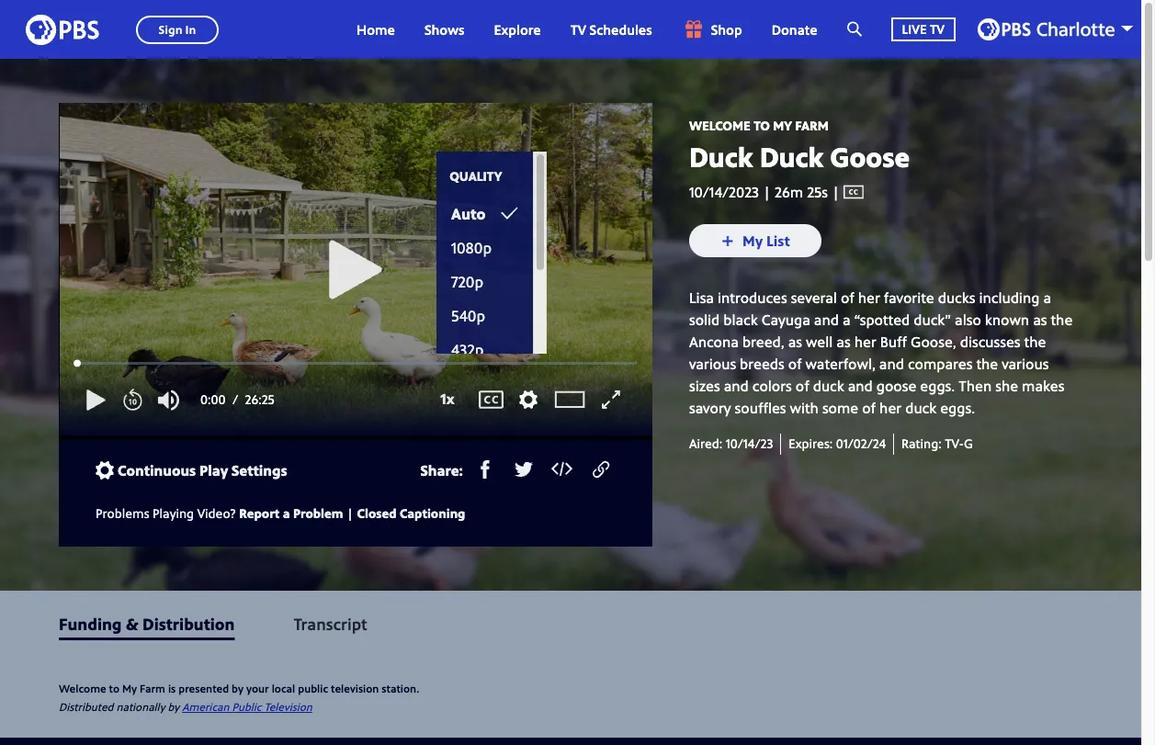 Task type: vqa. For each thing, say whether or not it's contained in the screenshot.
"3:00"
no



Task type: describe. For each thing, give the bounding box(es) containing it.
0 vertical spatial her
[[858, 288, 881, 308]]

closed captioning link
[[357, 505, 466, 522]]

rating: tv-g
[[902, 435, 974, 453]]

1 various from the left
[[689, 354, 737, 374]]

welcome to my farm duck duck goose
[[689, 117, 910, 175]]

problems
[[96, 505, 149, 522]]

duck"
[[914, 310, 952, 330]]

0 horizontal spatial the
[[977, 354, 999, 374]]

makes
[[1022, 376, 1065, 397]]

1 horizontal spatial duck
[[906, 398, 937, 419]]

some
[[823, 398, 859, 419]]

discusses
[[961, 332, 1021, 352]]

pbs charlotte image
[[978, 18, 1115, 40]]

favorite
[[884, 288, 935, 308]]

continuous
[[118, 460, 196, 480]]

problems playing video? report a problem | closed captioning
[[96, 505, 466, 522]]

black
[[724, 310, 758, 330]]

2 horizontal spatial as
[[1034, 310, 1048, 330]]

live
[[902, 20, 927, 37]]

1 horizontal spatial as
[[837, 332, 851, 352]]

1 horizontal spatial by
[[232, 681, 244, 697]]

american
[[182, 700, 229, 715]]

g
[[965, 435, 974, 453]]

tv schedules
[[571, 20, 652, 39]]

to for duck
[[754, 117, 770, 134]]

0 horizontal spatial a
[[283, 505, 290, 522]]

playing
[[153, 505, 194, 522]]

lisa introduces several of her favorite ducks including a solid black cayuga and a "spotted duck" also known as the ancona breed, as well as her buff goose, discusses the various breeds of waterfowl, and compares the various sizes and colors of duck and goose eggs. then she makes savory souffles with some of her duck eggs.
[[689, 288, 1073, 419]]

funding & distribution
[[59, 613, 235, 635]]

25s
[[807, 182, 828, 202]]

26m
[[775, 182, 804, 202]]

your
[[246, 681, 269, 697]]

compares
[[908, 354, 973, 374]]

live tv
[[902, 20, 945, 37]]

lisa
[[689, 288, 714, 308]]

sizes
[[689, 376, 720, 397]]

breed,
[[743, 332, 785, 352]]

play
[[200, 460, 228, 480]]

television
[[264, 700, 312, 715]]

1 vertical spatial eggs.
[[941, 398, 976, 419]]

2 horizontal spatial a
[[1044, 288, 1052, 308]]

waterfowl,
[[806, 354, 876, 374]]

home link
[[342, 0, 410, 59]]

settings
[[232, 460, 287, 480]]

10/14/23
[[726, 435, 773, 453]]

01/02/24
[[836, 435, 886, 453]]

schedules
[[590, 20, 652, 39]]

solid
[[689, 310, 720, 330]]

expires:
[[789, 435, 833, 453]]

shows link
[[410, 0, 479, 59]]

distribution
[[143, 613, 235, 635]]

and up well
[[814, 310, 839, 330]]

of up with
[[796, 376, 810, 397]]

donate link
[[757, 0, 833, 59]]

rating:
[[902, 435, 942, 453]]

1 vertical spatial her
[[855, 332, 877, 352]]

1 horizontal spatial the
[[1025, 332, 1047, 352]]

aired:
[[689, 435, 723, 453]]

0 vertical spatial eggs.
[[921, 376, 955, 397]]

is
[[168, 681, 176, 697]]

donate
[[772, 20, 818, 39]]

presented
[[179, 681, 229, 697]]

savory
[[689, 398, 731, 419]]

goose
[[831, 138, 910, 175]]

facebook image
[[476, 460, 495, 479]]

television
[[331, 681, 379, 697]]

funding
[[59, 613, 122, 635]]

&
[[126, 613, 139, 635]]

"spotted
[[855, 310, 910, 330]]

0 horizontal spatial as
[[788, 332, 803, 352]]

shop
[[711, 20, 743, 39]]

explore link
[[479, 0, 556, 59]]

live tv link
[[877, 0, 971, 59]]

tv schedules link
[[556, 0, 667, 59]]

2 vertical spatial her
[[880, 398, 902, 419]]

introduces
[[718, 288, 788, 308]]

station.
[[382, 681, 419, 697]]

tab list containing funding & distribution
[[0, 591, 1142, 657]]

transcript link
[[294, 613, 367, 635]]

captioning
[[400, 505, 466, 522]]

funding & distribution tab panel
[[0, 657, 1142, 738]]



Task type: locate. For each thing, give the bounding box(es) containing it.
tv left "schedules"
[[571, 20, 586, 39]]

welcome up distributed at the bottom of the page
[[59, 681, 106, 697]]

1 horizontal spatial a
[[843, 310, 851, 330]]

my up nationally
[[122, 681, 137, 697]]

with
[[790, 398, 819, 419]]

aired:           10/14/23
[[689, 435, 773, 453]]

1 duck from the left
[[689, 138, 753, 175]]

farm
[[795, 117, 829, 134], [140, 681, 165, 697]]

1 vertical spatial to
[[109, 681, 120, 697]]

0 vertical spatial my
[[773, 117, 792, 134]]

0 horizontal spatial tv
[[571, 20, 586, 39]]

of up colors at the bottom right
[[789, 354, 802, 374]]

various up the makes
[[1002, 354, 1049, 374]]

to for is
[[109, 681, 120, 697]]

1 vertical spatial welcome
[[59, 681, 106, 697]]

colors
[[753, 376, 792, 397]]

goose,
[[911, 332, 957, 352]]

1 horizontal spatial to
[[754, 117, 770, 134]]

0 horizontal spatial to
[[109, 681, 120, 697]]

the right known
[[1051, 310, 1073, 330]]

0 vertical spatial the
[[1051, 310, 1073, 330]]

10/14/2023
[[689, 182, 759, 202]]

public
[[232, 700, 262, 715]]

shows
[[425, 20, 465, 39]]

0 horizontal spatial by
[[168, 700, 179, 715]]

pbs image
[[26, 9, 99, 50]]

american public television link
[[182, 700, 312, 715]]

and
[[814, 310, 839, 330], [880, 354, 905, 374], [724, 376, 749, 397], [848, 376, 873, 397]]

my for duck
[[773, 117, 792, 134]]

1 vertical spatial by
[[168, 700, 179, 715]]

as down cayuga
[[788, 332, 803, 352]]

1 vertical spatial a
[[843, 310, 851, 330]]

breeds
[[740, 354, 785, 374]]

duck up 26m
[[760, 138, 824, 175]]

0 horizontal spatial duck
[[689, 138, 753, 175]]

of right several
[[841, 288, 855, 308]]

then
[[959, 376, 992, 397]]

welcome for is
[[59, 681, 106, 697]]

duck up 10/14/2023
[[689, 138, 753, 175]]

welcome
[[689, 117, 751, 134], [59, 681, 106, 697]]

distributed
[[59, 700, 114, 715]]

the
[[1051, 310, 1073, 330], [1025, 332, 1047, 352], [977, 354, 999, 374]]

1 horizontal spatial various
[[1002, 354, 1049, 374]]

continuous play settings
[[118, 460, 287, 480]]

twitter image
[[515, 460, 533, 479]]

2 horizontal spatial |
[[828, 182, 844, 202]]

welcome to my farm link
[[689, 117, 829, 134]]

10/14/2023 | 26m 25s
[[689, 182, 828, 202]]

share:
[[421, 460, 463, 481]]

0 horizontal spatial farm
[[140, 681, 165, 697]]

and right sizes
[[724, 376, 749, 397]]

tv right 'live'
[[930, 20, 945, 37]]

1 vertical spatial the
[[1025, 332, 1047, 352]]

1 horizontal spatial duck
[[760, 138, 824, 175]]

the down discusses
[[977, 354, 999, 374]]

goose
[[877, 376, 917, 397]]

she
[[996, 376, 1019, 397]]

of right the some in the right bottom of the page
[[863, 398, 876, 419]]

home
[[357, 20, 395, 39]]

farm up 25s
[[795, 117, 829, 134]]

farm inside welcome to my farm duck duck goose
[[795, 117, 829, 134]]

0 vertical spatial duck
[[813, 376, 845, 397]]

duck down the goose
[[906, 398, 937, 419]]

eggs. down "compares"
[[921, 376, 955, 397]]

my up 26m
[[773, 117, 792, 134]]

0 vertical spatial welcome
[[689, 117, 751, 134]]

tv-
[[945, 435, 965, 453]]

expires:         01/02/24
[[789, 435, 886, 453]]

report
[[239, 505, 280, 522]]

several
[[791, 288, 837, 308]]

report a problem button
[[239, 502, 343, 525]]

0 horizontal spatial welcome
[[59, 681, 106, 697]]

1 horizontal spatial my
[[773, 117, 792, 134]]

various down ancona at right top
[[689, 354, 737, 374]]

1 horizontal spatial tv
[[930, 20, 945, 37]]

known
[[985, 310, 1030, 330]]

| left closed
[[347, 505, 354, 522]]

2 vertical spatial a
[[283, 505, 290, 522]]

and down buff
[[880, 354, 905, 374]]

1 vertical spatial duck
[[906, 398, 937, 419]]

to inside welcome to my farm duck duck goose
[[754, 117, 770, 134]]

to inside welcome to my farm is presented by your local public television station. distributed nationally by american public television
[[109, 681, 120, 697]]

to up nationally
[[109, 681, 120, 697]]

duck up the some in the right bottom of the page
[[813, 376, 845, 397]]

video?
[[197, 505, 236, 522]]

various
[[689, 354, 737, 374], [1002, 354, 1049, 374]]

my
[[773, 117, 792, 134], [122, 681, 137, 697]]

well
[[806, 332, 833, 352]]

0 vertical spatial to
[[754, 117, 770, 134]]

closed
[[357, 505, 397, 522]]

by down is
[[168, 700, 179, 715]]

farm for duck
[[795, 117, 829, 134]]

also
[[955, 310, 982, 330]]

her down the goose
[[880, 398, 902, 419]]

explore
[[494, 20, 541, 39]]

0 vertical spatial a
[[1044, 288, 1052, 308]]

search image
[[847, 20, 862, 38]]

1 horizontal spatial |
[[763, 182, 771, 202]]

a right including
[[1044, 288, 1052, 308]]

public
[[298, 681, 328, 697]]

| left 26m
[[763, 182, 771, 202]]

as
[[1034, 310, 1048, 330], [788, 332, 803, 352], [837, 332, 851, 352]]

2 duck from the left
[[760, 138, 824, 175]]

welcome to my farm is presented by your local public television station. distributed nationally by american public television
[[59, 681, 419, 715]]

including
[[979, 288, 1040, 308]]

as up waterfowl,
[[837, 332, 851, 352]]

a left "spotted
[[843, 310, 851, 330]]

0 horizontal spatial |
[[347, 505, 354, 522]]

funding & distribution link
[[59, 613, 235, 635]]

her up "spotted
[[858, 288, 881, 308]]

tab list
[[0, 591, 1142, 657]]

to
[[754, 117, 770, 134], [109, 681, 120, 697]]

of
[[841, 288, 855, 308], [789, 354, 802, 374], [796, 376, 810, 397], [863, 398, 876, 419]]

transcript
[[294, 613, 367, 635]]

by left your
[[232, 681, 244, 697]]

shop link
[[667, 0, 757, 59]]

0 horizontal spatial my
[[122, 681, 137, 697]]

a
[[1044, 288, 1052, 308], [843, 310, 851, 330], [283, 505, 290, 522]]

ducks
[[938, 288, 976, 308]]

as right known
[[1034, 310, 1048, 330]]

farm for presented
[[140, 681, 165, 697]]

by
[[232, 681, 244, 697], [168, 700, 179, 715]]

tv
[[930, 20, 945, 37], [571, 20, 586, 39]]

souffles
[[735, 398, 787, 419]]

her
[[858, 288, 881, 308], [855, 332, 877, 352], [880, 398, 902, 419]]

ancona
[[689, 332, 739, 352]]

welcome inside welcome to my farm duck duck goose
[[689, 117, 751, 134]]

duck
[[689, 138, 753, 175], [760, 138, 824, 175]]

farm left is
[[140, 681, 165, 697]]

cayuga
[[762, 310, 811, 330]]

duck
[[813, 376, 845, 397], [906, 398, 937, 419]]

0 vertical spatial farm
[[795, 117, 829, 134]]

my for is
[[122, 681, 137, 697]]

0 horizontal spatial various
[[689, 354, 737, 374]]

welcome inside welcome to my farm is presented by your local public television station. distributed nationally by american public television
[[59, 681, 106, 697]]

my inside welcome to my farm is presented by your local public television station. distributed nationally by american public television
[[122, 681, 137, 697]]

and down waterfowl,
[[848, 376, 873, 397]]

a right 'report'
[[283, 505, 290, 522]]

| right 26m
[[828, 182, 844, 202]]

eggs. down then
[[941, 398, 976, 419]]

buff
[[880, 332, 907, 352]]

1 vertical spatial farm
[[140, 681, 165, 697]]

welcome for duck
[[689, 117, 751, 134]]

the down known
[[1025, 332, 1047, 352]]

local
[[272, 681, 295, 697]]

1 vertical spatial my
[[122, 681, 137, 697]]

eggs.
[[921, 376, 955, 397], [941, 398, 976, 419]]

welcome up 10/14/2023
[[689, 117, 751, 134]]

2 various from the left
[[1002, 354, 1049, 374]]

0 vertical spatial by
[[232, 681, 244, 697]]

farm inside welcome to my farm is presented by your local public television station. distributed nationally by american public television
[[140, 681, 165, 697]]

1 horizontal spatial farm
[[795, 117, 829, 134]]

1 horizontal spatial welcome
[[689, 117, 751, 134]]

nationally
[[116, 700, 165, 715]]

2 vertical spatial the
[[977, 354, 999, 374]]

her down "spotted
[[855, 332, 877, 352]]

problem
[[293, 505, 343, 522]]

0 horizontal spatial duck
[[813, 376, 845, 397]]

to up the 10/14/2023 | 26m 25s
[[754, 117, 770, 134]]

2 horizontal spatial the
[[1051, 310, 1073, 330]]

my inside welcome to my farm duck duck goose
[[773, 117, 792, 134]]



